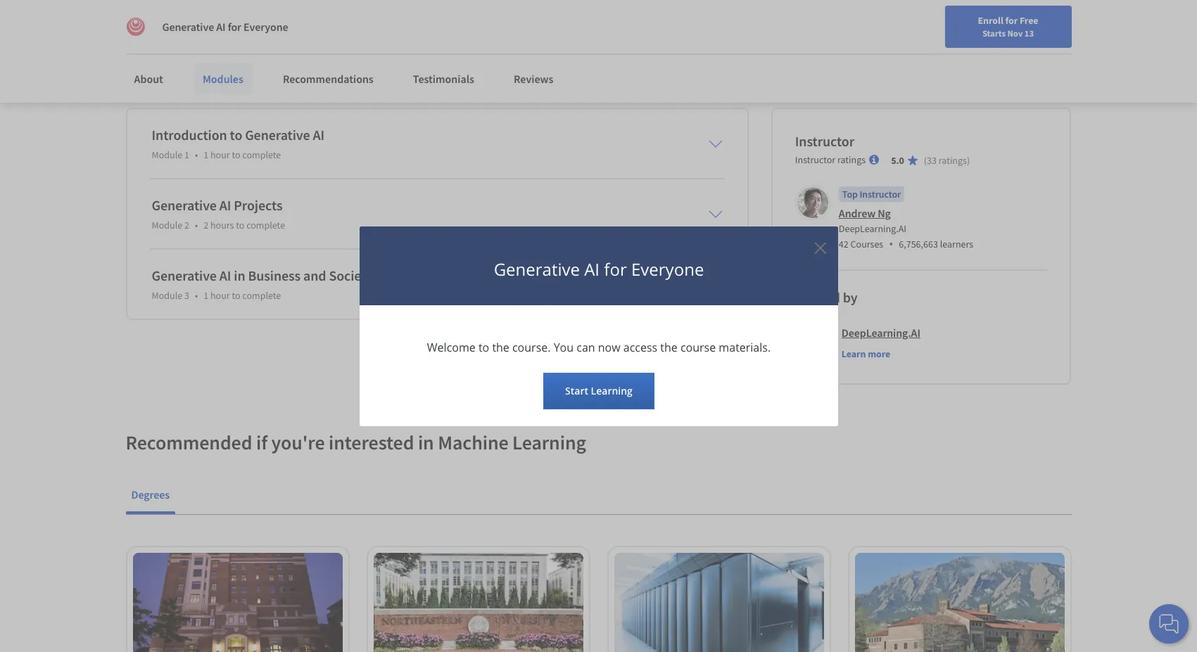Task type: vqa. For each thing, say whether or not it's contained in the screenshot.
'PREPARE' for Database
no



Task type: describe. For each thing, give the bounding box(es) containing it.
ng
[[878, 206, 891, 220]]

well
[[235, 60, 253, 73]]

english
[[928, 16, 962, 30]]

welcome
[[427, 340, 476, 355]]

0 horizontal spatial generative
[[197, 30, 245, 43]]

hands-
[[166, 45, 198, 58]]

learning inside button
[[591, 384, 633, 397]]

about link
[[126, 63, 172, 94]]

1 horizontal spatial generative ai for everyone
[[494, 257, 704, 281]]

to-
[[500, 45, 513, 58]]

pioneer
[[200, 15, 236, 29]]

recommendations
[[283, 72, 374, 86]]

0 vertical spatial andrew
[[238, 15, 274, 29]]

your
[[126, 30, 147, 43]]

read
[[126, 70, 150, 84]]

learn
[[315, 45, 339, 58]]

it
[[565, 30, 571, 43]]

with
[[175, 30, 194, 43]]

1 horizontal spatial generative
[[372, 45, 421, 58]]

(
[[924, 154, 927, 167]]

andrew ng image
[[798, 187, 829, 218]]

access
[[623, 340, 657, 355]]

guide
[[318, 30, 343, 43]]

includes
[[126, 45, 164, 58]]

1 horizontal spatial and
[[557, 45, 575, 58]]

will
[[300, 30, 315, 43]]

everyone inside instructed by ai pioneer andrew ng, generative ai for everyone offers his unique perspective on empowering you and your work with generative ai. andrew will guide you through how generative ai works and what it can (and can't) do. it includes hands-on exercises where you'll learn to use generative ai to help in day-to-day work and receive tips on effective prompt engineering, as well as learning how to go beyond prompting for more advanced uses of ai. read more
[[375, 15, 417, 29]]

to up go
[[342, 45, 351, 58]]

degrees
[[131, 488, 170, 502]]

to left go
[[331, 60, 340, 73]]

0 horizontal spatial generative
[[162, 20, 214, 34]]

what
[[540, 30, 563, 43]]

his
[[449, 15, 462, 29]]

recommended
[[126, 430, 252, 455]]

2 horizontal spatial everyone
[[631, 257, 704, 281]]

you
[[554, 340, 574, 355]]

course.
[[512, 340, 551, 355]]

✕ button
[[814, 236, 827, 259]]

start learning
[[565, 384, 633, 397]]

42
[[839, 238, 849, 250]]

recommendations link
[[275, 63, 382, 94]]

0 horizontal spatial more
[[153, 70, 179, 84]]

it
[[660, 30, 666, 43]]

instructor for instructor
[[796, 132, 855, 150]]

courses
[[851, 238, 884, 250]]

to right 'welcome'
[[478, 340, 489, 355]]

receive
[[578, 45, 610, 58]]

1 horizontal spatial you
[[630, 15, 647, 29]]

1 the from the left
[[492, 340, 509, 355]]

unique
[[465, 15, 497, 29]]

(and
[[593, 30, 613, 43]]

perspective
[[500, 15, 553, 29]]

show notifications image
[[1008, 18, 1025, 35]]

andrew ng link
[[839, 206, 891, 220]]

13
[[1025, 27, 1034, 39]]

recommended if you're interested in machine learning
[[126, 430, 587, 455]]

2 horizontal spatial on
[[632, 45, 644, 58]]

if
[[256, 430, 268, 455]]

beyond
[[357, 60, 392, 73]]

day-
[[481, 45, 500, 58]]

advanced
[[488, 60, 533, 73]]

0 horizontal spatial ratings
[[838, 153, 866, 166]]

testimonials
[[413, 72, 475, 86]]

you're
[[271, 430, 325, 455]]

offers
[[420, 15, 446, 29]]

2 horizontal spatial generative
[[427, 30, 476, 43]]

can inside instructed by ai pioneer andrew ng, generative ai for everyone offers his unique perspective on empowering you and your work with generative ai. andrew will guide you through how generative ai works and what it can (and can't) do. it includes hands-on exercises where you'll learn to use generative ai to help in day-to-day work and receive tips on effective prompt engineering, as well as learning how to go beyond prompting for more advanced uses of ai. read more
[[574, 30, 590, 43]]

top instructor andrew ng deeplearning.ai 42 courses • 6,756,663 learners
[[839, 188, 974, 252]]

6,756,663
[[899, 238, 939, 250]]

1 vertical spatial andrew
[[262, 30, 298, 43]]

1 horizontal spatial ratings
[[939, 154, 967, 167]]

top
[[843, 188, 858, 200]]

1 as from the left
[[222, 60, 233, 73]]

modules link
[[194, 63, 252, 94]]

generative inside instructed by ai pioneer andrew ng, generative ai for everyone offers his unique perspective on empowering you and your work with generative ai. andrew will guide you through how generative ai works and what it can (and can't) do. it includes hands-on exercises where you'll learn to use generative ai to help in day-to-day work and receive tips on effective prompt engineering, as well as learning how to go beyond prompting for more advanced uses of ai. read more
[[294, 15, 345, 29]]

interested
[[329, 430, 414, 455]]

starts
[[983, 27, 1006, 39]]

start learning link
[[543, 373, 654, 409]]

english button
[[902, 0, 987, 46]]

2 horizontal spatial and
[[650, 15, 667, 29]]

( 33 ratings )
[[924, 154, 970, 167]]

learners
[[941, 238, 974, 250]]

2 horizontal spatial generative
[[494, 257, 580, 281]]

nov
[[1008, 27, 1023, 39]]

you'll
[[289, 45, 313, 58]]

deeplearning.ai link
[[842, 324, 921, 341]]

machine
[[438, 430, 509, 455]]

1 vertical spatial in
[[418, 430, 434, 455]]

5.0
[[892, 154, 905, 167]]

tips
[[613, 45, 630, 58]]

ng,
[[276, 15, 292, 29]]

engineering,
[[163, 60, 220, 73]]

start learning button
[[543, 373, 654, 409]]

instructor ratings
[[796, 153, 866, 166]]

•
[[890, 236, 894, 252]]

empowering
[[570, 15, 628, 29]]

learn more
[[842, 348, 891, 360]]

testimonials link
[[405, 63, 483, 94]]



Task type: locate. For each thing, give the bounding box(es) containing it.
generative down pioneer
[[197, 30, 245, 43]]

learning down start
[[513, 430, 587, 455]]

0 vertical spatial how
[[405, 30, 425, 43]]

to left help
[[435, 45, 444, 58]]

more
[[461, 60, 486, 73], [153, 70, 179, 84], [868, 348, 891, 360]]

0 vertical spatial in
[[470, 45, 478, 58]]

can right it
[[574, 30, 590, 43]]

of
[[559, 60, 568, 73]]

0 horizontal spatial as
[[222, 60, 233, 73]]

to
[[342, 45, 351, 58], [435, 45, 444, 58], [331, 60, 340, 73], [478, 340, 489, 355]]

0 vertical spatial can
[[574, 30, 590, 43]]

1 vertical spatial generative ai for everyone
[[494, 257, 704, 281]]

as right well
[[256, 60, 266, 73]]

1 vertical spatial and
[[520, 30, 538, 43]]

0 horizontal spatial how
[[309, 60, 329, 73]]

in inside instructed by ai pioneer andrew ng, generative ai for everyone offers his unique perspective on empowering you and your work with generative ai. andrew will guide you through how generative ai works and what it can (and can't) do. it includes hands-on exercises where you'll learn to use generative ai to help in day-to-day work and receive tips on effective prompt engineering, as well as learning how to go beyond prompting for more advanced uses of ai. read more
[[470, 45, 478, 58]]

0 horizontal spatial generative ai for everyone
[[162, 20, 288, 34]]

0 horizontal spatial in
[[418, 430, 434, 455]]

1 horizontal spatial everyone
[[375, 15, 417, 29]]

instructed by ai pioneer andrew ng, generative ai for everyone offers his unique perspective on empowering you and your work with generative ai. andrew will guide you through how generative ai works and what it can (and can't) do. it includes hands-on exercises where you'll learn to use generative ai to help in day-to-day work and receive tips on effective prompt engineering, as well as learning how to go beyond prompting for more advanced uses of ai. read more
[[126, 15, 688, 84]]

can
[[574, 30, 590, 43], [577, 340, 595, 355]]

the right access
[[660, 340, 678, 355]]

uses
[[535, 60, 556, 73]]

effective
[[647, 45, 686, 58]]

0 horizontal spatial on
[[198, 45, 210, 58]]

andrew down top
[[839, 206, 876, 220]]

deeplearning.ai
[[839, 222, 907, 235], [842, 326, 921, 340]]

andrew
[[238, 15, 274, 29], [262, 30, 298, 43], [839, 206, 876, 220]]

materials.
[[719, 340, 771, 355]]

learn
[[842, 348, 866, 360]]

on right tips
[[632, 45, 644, 58]]

course
[[681, 340, 716, 355]]

you up 'can't)'
[[630, 15, 647, 29]]

0 vertical spatial generative ai for everyone
[[162, 20, 288, 34]]

by for instructed
[[175, 15, 186, 29]]

1 horizontal spatial more
[[461, 60, 486, 73]]

andrew down the 'ng,'
[[262, 30, 298, 43]]

by
[[175, 15, 186, 29], [843, 289, 858, 306]]

about
[[134, 72, 163, 86]]

andrew left the 'ng,'
[[238, 15, 274, 29]]

offered
[[796, 289, 841, 306]]

modules
[[203, 72, 244, 86]]

welcome to the course. you can now access the course materials.
[[427, 340, 771, 355]]

on up it
[[555, 15, 567, 29]]

reviews link
[[506, 63, 562, 94]]

instructor
[[796, 132, 855, 150], [796, 153, 836, 166], [860, 188, 901, 200]]

ai
[[189, 15, 198, 29], [347, 15, 356, 29], [216, 20, 226, 34], [478, 30, 487, 43], [423, 45, 432, 58], [584, 257, 600, 281]]

for
[[1006, 14, 1018, 27], [359, 15, 372, 29], [228, 20, 242, 34], [445, 60, 459, 73], [604, 257, 627, 281]]

1 horizontal spatial the
[[660, 340, 678, 355]]

free
[[1020, 14, 1039, 27]]

0 vertical spatial instructor
[[796, 132, 855, 150]]

deeplearning.ai inside top instructor andrew ng deeplearning.ai 42 courses • 6,756,663 learners
[[839, 222, 907, 235]]

ratings up top
[[838, 153, 866, 166]]

by inside instructed by ai pioneer andrew ng, generative ai for everyone offers his unique perspective on empowering you and your work with generative ai. andrew will guide you through how generative ai works and what it can (and can't) do. it includes hands-on exercises where you'll learn to use generative ai to help in day-to-day work and receive tips on effective prompt engineering, as well as learning how to go beyond prompting for more advanced uses of ai. read more
[[175, 15, 186, 29]]

learning
[[269, 60, 306, 73]]

on
[[555, 15, 567, 29], [198, 45, 210, 58], [632, 45, 644, 58]]

how down learn
[[309, 60, 329, 73]]

more inside button
[[868, 348, 891, 360]]

1 vertical spatial learning
[[513, 430, 587, 455]]

1 vertical spatial you
[[346, 30, 363, 43]]

chat with us image
[[1158, 613, 1181, 636]]

instructor up the ng
[[860, 188, 901, 200]]

exercises
[[212, 45, 255, 58]]

in left machine at bottom
[[418, 430, 434, 455]]

how
[[405, 30, 425, 43], [309, 60, 329, 73]]

and down it
[[557, 45, 575, 58]]

generative ai for everyone
[[162, 20, 288, 34], [494, 257, 704, 281]]

the
[[492, 340, 509, 355], [660, 340, 678, 355]]

instructor inside top instructor andrew ng deeplearning.ai 42 courses • 6,756,663 learners
[[860, 188, 901, 200]]

degrees button
[[126, 478, 175, 512]]

go
[[343, 60, 354, 73]]

by right the offered
[[843, 289, 858, 306]]

0 horizontal spatial ai.
[[248, 30, 260, 43]]

the left course.
[[492, 340, 509, 355]]

can't)
[[616, 30, 640, 43]]

enroll for free starts nov 13
[[978, 14, 1039, 39]]

instructor up instructor ratings
[[796, 132, 855, 150]]

0 horizontal spatial the
[[492, 340, 509, 355]]

you
[[630, 15, 647, 29], [346, 30, 363, 43]]

2 the from the left
[[660, 340, 678, 355]]

through
[[366, 30, 403, 43]]

on up engineering,
[[198, 45, 210, 58]]

now
[[598, 340, 620, 355]]

in left day-
[[470, 45, 478, 58]]

✕
[[814, 236, 827, 259]]

learn more button
[[842, 347, 891, 361]]

33
[[927, 154, 937, 167]]

0 horizontal spatial work
[[149, 30, 172, 43]]

0 horizontal spatial and
[[520, 30, 538, 43]]

work down instructed
[[149, 30, 172, 43]]

and up it
[[650, 15, 667, 29]]

None search field
[[201, 9, 539, 37]]

deeplearning.ai image
[[126, 17, 145, 37]]

1 horizontal spatial work
[[532, 45, 555, 58]]

ai.
[[248, 30, 260, 43], [571, 60, 582, 73]]

1 vertical spatial by
[[843, 289, 858, 306]]

learning
[[591, 384, 633, 397], [513, 430, 587, 455]]

0 vertical spatial and
[[650, 15, 667, 29]]

1 vertical spatial ai.
[[571, 60, 582, 73]]

offered by
[[796, 289, 858, 306]]

everyone
[[375, 15, 417, 29], [244, 20, 288, 34], [631, 257, 704, 281]]

instructed
[[126, 15, 172, 29]]

you up use
[[346, 30, 363, 43]]

prompt
[[126, 60, 160, 73]]

0 vertical spatial by
[[175, 15, 186, 29]]

read more button
[[126, 70, 179, 84]]

0 horizontal spatial learning
[[513, 430, 587, 455]]

0 vertical spatial deeplearning.ai
[[839, 222, 907, 235]]

instructor up andrew ng icon
[[796, 153, 836, 166]]

for inside enroll for free starts nov 13
[[1006, 14, 1018, 27]]

1 vertical spatial work
[[532, 45, 555, 58]]

work up uses
[[532, 45, 555, 58]]

generative
[[197, 30, 245, 43], [427, 30, 476, 43], [372, 45, 421, 58]]

can right you
[[577, 340, 595, 355]]

1 horizontal spatial on
[[555, 15, 567, 29]]

0 vertical spatial work
[[149, 30, 172, 43]]

1 horizontal spatial in
[[470, 45, 478, 58]]

2 horizontal spatial more
[[868, 348, 891, 360]]

1 horizontal spatial as
[[256, 60, 266, 73]]

instructor for instructor ratings
[[796, 153, 836, 166]]

1 horizontal spatial how
[[405, 30, 425, 43]]

by for offered
[[843, 289, 858, 306]]

as
[[222, 60, 233, 73], [256, 60, 266, 73]]

1 horizontal spatial ai.
[[571, 60, 582, 73]]

1 horizontal spatial by
[[843, 289, 858, 306]]

enroll
[[978, 14, 1004, 27]]

how down offers
[[405, 30, 425, 43]]

2 vertical spatial and
[[557, 45, 575, 58]]

0 vertical spatial you
[[630, 15, 647, 29]]

as down exercises
[[222, 60, 233, 73]]

1 horizontal spatial learning
[[591, 384, 633, 397]]

help
[[447, 45, 467, 58]]

where
[[257, 45, 286, 58]]

and
[[650, 15, 667, 29], [520, 30, 538, 43], [557, 45, 575, 58]]

0 horizontal spatial by
[[175, 15, 186, 29]]

andrew inside top instructor andrew ng deeplearning.ai 42 courses • 6,756,663 learners
[[839, 206, 876, 220]]

1 horizontal spatial generative
[[294, 15, 345, 29]]

)
[[967, 154, 970, 167]]

ai. up where
[[248, 30, 260, 43]]

and down perspective
[[520, 30, 538, 43]]

ai. right of
[[571, 60, 582, 73]]

use
[[354, 45, 370, 58]]

2 as from the left
[[256, 60, 266, 73]]

1 vertical spatial instructor
[[796, 153, 836, 166]]

0 horizontal spatial you
[[346, 30, 363, 43]]

0 vertical spatial ai.
[[248, 30, 260, 43]]

do.
[[643, 30, 657, 43]]

1 vertical spatial deeplearning.ai
[[842, 326, 921, 340]]

ratings right '33'
[[939, 154, 967, 167]]

prompting
[[394, 60, 443, 73]]

deeplearning.ai up the courses
[[839, 222, 907, 235]]

works
[[490, 30, 517, 43]]

learning right start
[[591, 384, 633, 397]]

deeplearning.ai up learn more
[[842, 326, 921, 340]]

day
[[513, 45, 529, 58]]

0 horizontal spatial everyone
[[244, 20, 288, 34]]

2 vertical spatial andrew
[[839, 206, 876, 220]]

generative down his
[[427, 30, 476, 43]]

reviews
[[514, 72, 554, 86]]

2 vertical spatial instructor
[[860, 188, 901, 200]]

generative down 'through'
[[372, 45, 421, 58]]

1 vertical spatial can
[[577, 340, 595, 355]]

by up with
[[175, 15, 186, 29]]

0 vertical spatial learning
[[591, 384, 633, 397]]

ratings
[[838, 153, 866, 166], [939, 154, 967, 167]]

1 vertical spatial how
[[309, 60, 329, 73]]



